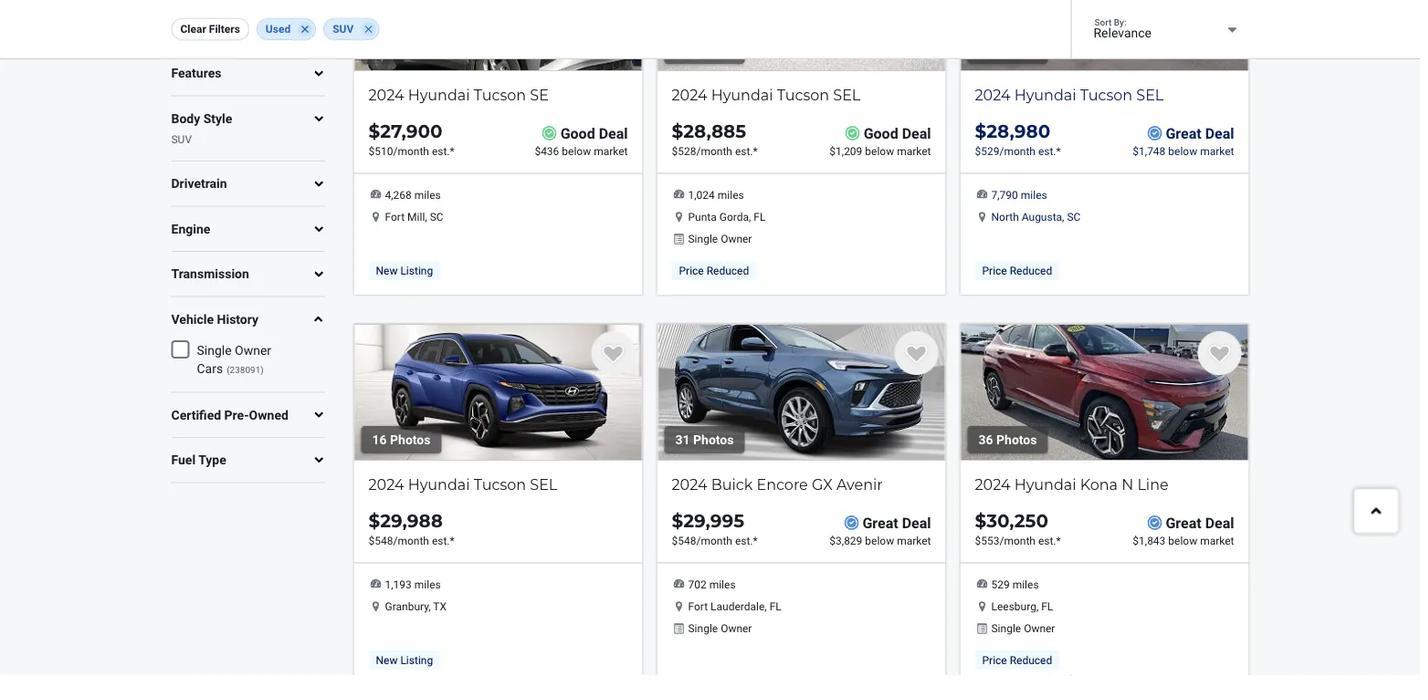 Task type: locate. For each thing, give the bounding box(es) containing it.
fort for 29,995
[[688, 601, 708, 613]]

fl right gorda
[[754, 211, 766, 224]]

lauderdale
[[711, 601, 765, 613]]

2 sc from the left
[[1067, 211, 1081, 224]]

hyundai up 28,885
[[711, 86, 773, 104]]

2024 buick encore gx avenir
[[672, 476, 883, 494]]

new listing down fort mill , sc
[[376, 265, 433, 277]]

2 horizontal spatial sel
[[1137, 86, 1164, 104]]

0 vertical spatial new listing
[[376, 265, 433, 277]]

good up $1,209 below market
[[864, 125, 899, 142]]

single owner down punta gorda , fl
[[688, 233, 752, 245]]

below right $1,748
[[1169, 145, 1198, 158]]

2024 buick encore gx image
[[657, 324, 946, 461]]

great deal up $1,843 below market
[[1166, 515, 1235, 532]]

good deal up $1,209 below market
[[864, 125, 931, 142]]

548 inside $ 29,988 $ 548 /month est.*
[[375, 535, 393, 547]]

, for 28,980
[[1063, 211, 1065, 224]]

market for 29,995
[[897, 535, 931, 547]]

1 good from the left
[[561, 125, 595, 142]]

hyundai
[[408, 86, 470, 104], [711, 86, 773, 104], [1015, 86, 1077, 104], [408, 476, 470, 494], [1015, 476, 1077, 494]]

owner for 29,995
[[721, 623, 752, 635]]

1 horizontal spatial 2024 hyundai tucson sel
[[672, 86, 861, 104]]

0 horizontal spatial good
[[561, 125, 595, 142]]

below right $1,209
[[865, 145, 895, 158]]

owner down gorda
[[721, 233, 752, 245]]

market right the $1,843
[[1201, 535, 1235, 547]]

suv down body
[[171, 134, 192, 146]]

1,024 miles
[[688, 189, 744, 202]]

fl for 28,885
[[754, 211, 766, 224]]

suv inside the body style suv
[[171, 134, 192, 146]]

deal up $3,829 below market
[[902, 515, 931, 532]]

hyundai up 30,250 in the bottom right of the page
[[1015, 476, 1077, 494]]

1 horizontal spatial good deal
[[864, 125, 931, 142]]

548 down 29,995
[[678, 535, 697, 547]]

2024 hyundai tucson sel up 29,988
[[369, 476, 558, 494]]

single up cars
[[197, 343, 232, 358]]

528
[[678, 145, 697, 158]]

$1,843 below market
[[1133, 535, 1235, 547]]

0 horizontal spatial suv
[[171, 134, 192, 146]]

hyundai up 27,900
[[408, 86, 470, 104]]

2024 left the buick
[[672, 476, 708, 494]]

owner for 30,250
[[1024, 623, 1056, 635]]

single owner down fort lauderdale , fl
[[688, 623, 752, 635]]

2024 up 28,885
[[672, 86, 708, 104]]

new listing
[[376, 265, 433, 277], [376, 655, 433, 667]]

27,900
[[380, 120, 443, 143]]

16 photos
[[372, 433, 431, 448]]

7,790 miles
[[992, 189, 1048, 202]]

owner down leesburg , fl
[[1024, 623, 1056, 635]]

/month est.* down 28,980
[[1000, 145, 1061, 158]]

1 horizontal spatial good
[[864, 125, 899, 142]]

, for 28,885
[[749, 211, 751, 224]]

0 horizontal spatial photos
[[390, 433, 431, 448]]

1 new listing from the top
[[376, 265, 433, 277]]

single down leesburg
[[992, 623, 1022, 635]]

2024
[[369, 86, 404, 104], [672, 86, 708, 104], [975, 86, 1011, 104], [369, 476, 404, 494], [672, 476, 708, 494], [975, 476, 1011, 494]]

great up $1,748 below market
[[1166, 125, 1202, 142]]

2 new listing from the top
[[376, 655, 433, 667]]

1 horizontal spatial photos
[[693, 433, 734, 448]]

history
[[217, 312, 259, 327]]

below right the $436
[[562, 145, 591, 158]]

good deal
[[561, 125, 628, 142], [864, 125, 931, 142]]

/month est.* inside $ 29,995 $ 548 /month est.*
[[697, 535, 758, 547]]

great deal for 30,250
[[1166, 515, 1235, 532]]

1 horizontal spatial sc
[[1067, 211, 1081, 224]]

below for 28,980
[[1169, 145, 1198, 158]]

6
[[372, 43, 380, 58]]

great deal
[[1166, 125, 1235, 142], [863, 515, 931, 532], [1166, 515, 1235, 532]]

deal up $1,843 below market
[[1206, 515, 1235, 532]]

miles
[[415, 189, 441, 202], [718, 189, 744, 202], [1021, 189, 1048, 202], [415, 579, 441, 592], [710, 579, 736, 592], [1013, 579, 1039, 592]]

below right $3,829
[[865, 535, 895, 547]]

16
[[372, 433, 387, 448]]

north augusta , sc
[[992, 211, 1081, 224]]

/month est.* inside $ 27,900 $ 510 /month est.*
[[393, 145, 455, 158]]

2024 hyundai tucson image
[[354, 0, 643, 71], [657, 0, 946, 71], [961, 0, 1249, 71], [354, 324, 643, 461]]

/month est.* down 28,885
[[697, 145, 758, 158]]

tucson for 27,900
[[474, 86, 526, 104]]

suv right used button on the top of page
[[333, 23, 354, 36]]

price reduced down punta
[[679, 265, 749, 277]]

hyundai for 27,900
[[408, 86, 470, 104]]

market right $1,748
[[1201, 145, 1235, 158]]

sc
[[430, 211, 444, 224], [1067, 211, 1081, 224]]

deal up $1,748 below market
[[1206, 125, 1235, 142]]

used
[[266, 23, 291, 36]]

fort down "702"
[[688, 601, 708, 613]]

fl
[[754, 211, 766, 224], [770, 601, 782, 613], [1042, 601, 1054, 613]]

deal up $436 below market
[[599, 125, 628, 142]]

great up $1,843 below market
[[1166, 515, 1202, 532]]

1,193
[[385, 579, 412, 592]]

miles for 28,885
[[718, 189, 744, 202]]

548
[[375, 535, 393, 547], [678, 535, 697, 547]]

548 for 29,988
[[375, 535, 393, 547]]

sc right mill on the top left of page
[[430, 211, 444, 224]]

fl right leesburg
[[1042, 601, 1054, 613]]

certified
[[171, 408, 221, 423]]

new listing for 2024 hyundai tucson se
[[376, 265, 433, 277]]

1 vertical spatial new listing
[[376, 655, 433, 667]]

2024 for 28,885
[[672, 86, 708, 104]]

good deal for 28,885
[[864, 125, 931, 142]]

good
[[561, 125, 595, 142], [864, 125, 899, 142]]

photos for 30,250
[[997, 433, 1037, 448]]

$ 28,885 $ 528 /month est.*
[[672, 120, 758, 158]]

31 photos
[[676, 433, 734, 448]]

transmission
[[171, 267, 249, 282]]

4,268 miles
[[385, 189, 441, 202]]

owner down "lauderdale"
[[721, 623, 752, 635]]

$1,209
[[830, 145, 863, 158]]

2 good from the left
[[864, 125, 899, 142]]

deal for 28,980
[[1206, 125, 1235, 142]]

$ 30,250 $ 553 /month est.*
[[975, 510, 1061, 547]]

hyundai up 28,980
[[1015, 86, 1077, 104]]

0 vertical spatial fort
[[385, 211, 405, 224]]

market right $3,829
[[897, 535, 931, 547]]

29,988
[[380, 510, 443, 532]]

702 miles
[[688, 579, 736, 592]]

2 548 from the left
[[678, 535, 697, 547]]

hyundai for 30,250
[[1015, 476, 1077, 494]]

$
[[369, 120, 380, 143], [672, 120, 684, 143], [975, 120, 987, 143], [369, 145, 375, 158], [672, 145, 678, 158], [975, 145, 981, 158], [369, 510, 380, 532], [672, 510, 684, 532], [975, 510, 987, 532], [369, 535, 375, 547], [672, 535, 678, 547], [975, 535, 981, 547]]

/month est.* inside $ 28,980 $ 529 /month est.*
[[1000, 145, 1061, 158]]

sc for 27,900
[[430, 211, 444, 224]]

2 photos from the left
[[693, 433, 734, 448]]

line
[[1138, 476, 1169, 494]]

2024 hyundai tucson sel
[[672, 86, 861, 104], [975, 86, 1164, 104], [369, 476, 558, 494]]

1 horizontal spatial fl
[[770, 601, 782, 613]]

2024 up 30,250 in the bottom right of the page
[[975, 476, 1011, 494]]

0 horizontal spatial sel
[[530, 476, 558, 494]]

1 horizontal spatial fort
[[688, 601, 708, 613]]

2 horizontal spatial photos
[[997, 433, 1037, 448]]

548 down 29,988
[[375, 535, 393, 547]]

below
[[562, 145, 591, 158], [865, 145, 895, 158], [1169, 145, 1198, 158], [865, 535, 895, 547], [1169, 535, 1198, 547]]

/month est.* down 30,250 in the bottom right of the page
[[1000, 535, 1061, 547]]

suv
[[333, 23, 354, 36], [171, 134, 192, 146]]

leesburg , fl
[[992, 601, 1054, 613]]

deal up $1,209 below market
[[902, 125, 931, 142]]

529 down 28,980
[[981, 145, 1000, 158]]

single owner
[[688, 233, 752, 245], [688, 623, 752, 635], [992, 623, 1056, 635]]

0 horizontal spatial good deal
[[561, 125, 628, 142]]

great
[[1166, 125, 1202, 142], [863, 515, 899, 532], [1166, 515, 1202, 532]]

1 horizontal spatial 548
[[678, 535, 697, 547]]

/month est.* inside $ 30,250 $ 553 /month est.*
[[1000, 535, 1061, 547]]

2 horizontal spatial 2024 hyundai tucson sel
[[975, 86, 1164, 104]]

/month est.* down 29,988
[[393, 535, 455, 547]]

market for 30,250
[[1201, 535, 1235, 547]]

owner up ( 238091 )
[[235, 343, 271, 358]]

2024 up 27,900
[[369, 86, 404, 104]]

0 vertical spatial suv
[[333, 23, 354, 36]]

/month est.* down 29,995
[[697, 535, 758, 547]]

/month est.* down 27,900
[[393, 145, 455, 158]]

2024 up 28,980
[[975, 86, 1011, 104]]

1 sc from the left
[[430, 211, 444, 224]]

sc for 28,980
[[1067, 211, 1081, 224]]

1 horizontal spatial sel
[[834, 86, 861, 104]]

,
[[425, 211, 427, 224], [749, 211, 751, 224], [1063, 211, 1065, 224], [429, 601, 431, 613], [765, 601, 767, 613], [1037, 601, 1039, 613]]

great deal up $1,748 below market
[[1166, 125, 1235, 142]]

529 inside $ 28,980 $ 529 /month est.*
[[981, 145, 1000, 158]]

drivetrain
[[171, 177, 227, 192]]

3 photos from the left
[[997, 433, 1037, 448]]

great for 30,250
[[1166, 515, 1202, 532]]

owner
[[721, 233, 752, 245], [235, 343, 271, 358], [721, 623, 752, 635], [1024, 623, 1056, 635]]

photos right '31'
[[693, 433, 734, 448]]

miles up north augusta , sc
[[1021, 189, 1048, 202]]

2024 for 28,980
[[975, 86, 1011, 104]]

body style suv
[[171, 111, 232, 146]]

price reduced down leesburg
[[983, 655, 1053, 667]]

/month est.* inside $ 28,885 $ 528 /month est.*
[[697, 145, 758, 158]]

30,250
[[987, 510, 1049, 532]]

fort left mill on the top left of page
[[385, 211, 405, 224]]

single owner for 30,250
[[992, 623, 1056, 635]]

good deal up $436 below market
[[561, 125, 628, 142]]

miles up mill on the top left of page
[[415, 189, 441, 202]]

single for 30,250
[[992, 623, 1022, 635]]

single inside single owner cars
[[197, 343, 232, 358]]

529 up leesburg
[[992, 579, 1010, 592]]

great deal up $3,829 below market
[[863, 515, 931, 532]]

0 horizontal spatial sc
[[430, 211, 444, 224]]

gx
[[812, 476, 833, 494]]

miles up gorda
[[718, 189, 744, 202]]

cars
[[197, 361, 223, 376]]

$1,748
[[1133, 145, 1166, 158]]

deal
[[599, 125, 628, 142], [902, 125, 931, 142], [1206, 125, 1235, 142], [902, 515, 931, 532], [1206, 515, 1235, 532]]

6 button
[[361, 37, 434, 64]]

suv button
[[324, 18, 379, 40]]

below for 30,250
[[1169, 535, 1198, 547]]

/month est.* for 30,250
[[1000, 535, 1061, 547]]

0 horizontal spatial fort
[[385, 211, 405, 224]]

single for 29,995
[[688, 623, 718, 635]]

/month est.* for 29,988
[[393, 535, 455, 547]]

/month est.*
[[393, 145, 455, 158], [697, 145, 758, 158], [1000, 145, 1061, 158], [393, 535, 455, 547], [697, 535, 758, 547], [1000, 535, 1061, 547]]

buick
[[711, 476, 753, 494]]

548 inside $ 29,995 $ 548 /month est.*
[[678, 535, 697, 547]]

gorda
[[720, 211, 749, 224]]

good up $436 below market
[[561, 125, 595, 142]]

single down fort lauderdale , fl
[[688, 623, 718, 635]]

238091
[[230, 364, 261, 375]]

1 horizontal spatial suv
[[333, 23, 354, 36]]

1 vertical spatial fort
[[688, 601, 708, 613]]

clear
[[180, 23, 206, 36]]

fl for 29,995
[[770, 601, 782, 613]]

miles up leesburg , fl
[[1013, 579, 1039, 592]]

great deal for 28,980
[[1166, 125, 1235, 142]]

1 548 from the left
[[375, 535, 393, 547]]

sc right augusta
[[1067, 211, 1081, 224]]

1 good deal from the left
[[561, 125, 628, 142]]

deal for 27,900
[[599, 125, 628, 142]]

leesburg
[[992, 601, 1037, 613]]

0 vertical spatial 529
[[981, 145, 1000, 158]]

0 horizontal spatial fl
[[754, 211, 766, 224]]

n
[[1122, 476, 1134, 494]]

2 good deal from the left
[[864, 125, 931, 142]]

photos right 36
[[997, 433, 1037, 448]]

1 photos from the left
[[390, 433, 431, 448]]

2024 hyundai tucson sel for 28,885
[[672, 86, 861, 104]]

/month est.* for 27,900
[[393, 145, 455, 158]]

0 horizontal spatial 548
[[375, 535, 393, 547]]

1 vertical spatial suv
[[171, 134, 192, 146]]

market right the $436
[[594, 145, 628, 158]]

( 238091 )
[[227, 364, 264, 375]]

fl right "lauderdale"
[[770, 601, 782, 613]]

single owner down leesburg , fl
[[992, 623, 1056, 635]]

market for 27,900
[[594, 145, 628, 158]]

tucson
[[474, 86, 526, 104], [777, 86, 830, 104], [1081, 86, 1133, 104], [474, 476, 526, 494]]

market right $1,209
[[897, 145, 931, 158]]

miles up fort lauderdale , fl
[[710, 579, 736, 592]]

market
[[594, 145, 628, 158], [897, 145, 931, 158], [1201, 145, 1235, 158], [897, 535, 931, 547], [1201, 535, 1235, 547]]

hyundai for 28,885
[[711, 86, 773, 104]]

2024 hyundai tucson sel up 28,980
[[975, 86, 1164, 104]]

2024 hyundai tucson sel up 28,885
[[672, 86, 861, 104]]

/month est.* inside $ 29,988 $ 548 /month est.*
[[393, 535, 455, 547]]

new listing down granbury
[[376, 655, 433, 667]]

great up $3,829 below market
[[863, 515, 899, 532]]

single down punta
[[688, 233, 718, 245]]

price reduced for 30,250
[[983, 655, 1053, 667]]

below right the $1,843
[[1169, 535, 1198, 547]]

single
[[688, 233, 718, 245], [197, 343, 232, 358], [688, 623, 718, 635], [992, 623, 1022, 635]]

fort
[[385, 211, 405, 224], [688, 601, 708, 613]]

photos right 16
[[390, 433, 431, 448]]



Task type: describe. For each thing, give the bounding box(es) containing it.
548 for 29,995
[[678, 535, 697, 547]]

great for 29,995
[[863, 515, 899, 532]]

2024 hyundai kona image
[[961, 324, 1249, 461]]

mill
[[408, 211, 425, 224]]

miles up granbury , tx
[[415, 579, 441, 592]]

hyundai for 28,980
[[1015, 86, 1077, 104]]

/month est.* for 28,885
[[697, 145, 758, 158]]

good deal for 27,900
[[561, 125, 628, 142]]

$3,829 below market
[[830, 535, 931, 547]]

miles for 28,980
[[1021, 189, 1048, 202]]

below for 28,885
[[865, 145, 895, 158]]

sel for 28,885
[[834, 86, 861, 104]]

body
[[171, 111, 200, 126]]

suv inside button
[[333, 23, 354, 36]]

single owner for 28,885
[[688, 233, 752, 245]]

great deal for 29,995
[[863, 515, 931, 532]]

2024 for 27,900
[[369, 86, 404, 104]]

tx
[[433, 601, 447, 613]]

clear filters button
[[171, 18, 249, 40]]

(
[[227, 364, 230, 375]]

$ 27,900 $ 510 /month est.*
[[369, 120, 455, 158]]

2024 hyundai tucson sel for 28,980
[[975, 86, 1164, 104]]

color
[[171, 21, 202, 36]]

2024 up 29,988
[[369, 476, 404, 494]]

36
[[979, 433, 994, 448]]

se
[[530, 86, 549, 104]]

fuel
[[171, 453, 196, 468]]

tucson for 28,885
[[777, 86, 830, 104]]

single owner cars
[[197, 343, 271, 376]]

price reduced down 'north'
[[983, 265, 1053, 277]]

sel for 28,980
[[1137, 86, 1164, 104]]

510
[[375, 145, 393, 158]]

features
[[171, 66, 221, 81]]

market for 28,885
[[897, 145, 931, 158]]

$436
[[535, 145, 559, 158]]

good for 28,885
[[864, 125, 899, 142]]

clear filters
[[180, 23, 240, 36]]

702
[[688, 579, 707, 592]]

type
[[198, 453, 226, 468]]

28,980
[[987, 120, 1051, 143]]

avenir
[[837, 476, 883, 494]]

great for 28,980
[[1166, 125, 1202, 142]]

photos for 29,995
[[693, 433, 734, 448]]

miles for 30,250
[[1013, 579, 1039, 592]]

2024 hyundai kona n line
[[975, 476, 1169, 494]]

new listing for 2024 hyundai tucson sel
[[376, 655, 433, 667]]

single owner for 29,995
[[688, 623, 752, 635]]

0 horizontal spatial 2024 hyundai tucson sel
[[369, 476, 558, 494]]

7,790
[[992, 189, 1018, 202]]

$ 28,980 $ 529 /month est.*
[[975, 120, 1061, 158]]

2 horizontal spatial fl
[[1042, 601, 1054, 613]]

tucson for 28,980
[[1081, 86, 1133, 104]]

pre-
[[224, 408, 249, 423]]

owned
[[249, 408, 289, 423]]

filters
[[209, 23, 240, 36]]

/month est.* for 28,980
[[1000, 145, 1061, 158]]

553
[[981, 535, 1000, 547]]

certified pre-owned
[[171, 408, 289, 423]]

hyundai up 29,988
[[408, 476, 470, 494]]

engine
[[171, 222, 210, 237]]

, for 29,995
[[765, 601, 767, 613]]

36 photos
[[979, 433, 1037, 448]]

encore
[[757, 476, 808, 494]]

fuel type
[[171, 453, 226, 468]]

fort for 27,900
[[385, 211, 405, 224]]

1,024
[[688, 189, 715, 202]]

2024 hyundai tucson se
[[369, 86, 549, 104]]

granbury
[[385, 601, 429, 613]]

/month est.* for 29,995
[[697, 535, 758, 547]]

miles for 29,995
[[710, 579, 736, 592]]

style
[[204, 111, 232, 126]]

, for 27,900
[[425, 211, 427, 224]]

fort mill , sc
[[385, 211, 444, 224]]

529 miles
[[992, 579, 1039, 592]]

$436 below market
[[535, 145, 628, 158]]

2024 for 30,250
[[975, 476, 1011, 494]]

deal for 30,250
[[1206, 515, 1235, 532]]

$ 29,988 $ 548 /month est.*
[[369, 510, 455, 547]]

$1,209 below market
[[830, 145, 931, 158]]

2024 for 29,995
[[672, 476, 708, 494]]

below for 27,900
[[562, 145, 591, 158]]

punta gorda , fl
[[688, 211, 766, 224]]

vehicle
[[171, 312, 214, 327]]

granbury , tx
[[385, 601, 447, 613]]

miles for 27,900
[[415, 189, 441, 202]]

deal for 28,885
[[902, 125, 931, 142]]

$1,843
[[1133, 535, 1166, 547]]

29,995
[[684, 510, 745, 532]]

4,268
[[385, 189, 412, 202]]

vehicle history
[[171, 312, 259, 327]]

31
[[676, 433, 690, 448]]

below for 29,995
[[865, 535, 895, 547]]

used button
[[257, 18, 316, 40]]

market for 28,980
[[1201, 145, 1235, 158]]

good for 27,900
[[561, 125, 595, 142]]

punta
[[688, 211, 717, 224]]

kona
[[1081, 476, 1118, 494]]

1,193 miles
[[385, 579, 441, 592]]

1 vertical spatial 529
[[992, 579, 1010, 592]]

$ 29,995 $ 548 /month est.*
[[672, 510, 758, 547]]

$1,748 below market
[[1133, 145, 1235, 158]]

)
[[261, 364, 264, 375]]

28,885
[[684, 120, 747, 143]]

fort lauderdale , fl
[[688, 601, 782, 613]]

price reduced for 28,885
[[679, 265, 749, 277]]

single for 28,885
[[688, 233, 718, 245]]

owner for 28,885
[[721, 233, 752, 245]]

augusta
[[1022, 211, 1063, 224]]

$3,829
[[830, 535, 863, 547]]

owner inside single owner cars
[[235, 343, 271, 358]]

deal for 29,995
[[902, 515, 931, 532]]



Task type: vqa. For each thing, say whether or not it's contained in the screenshot.
"CYL"
no



